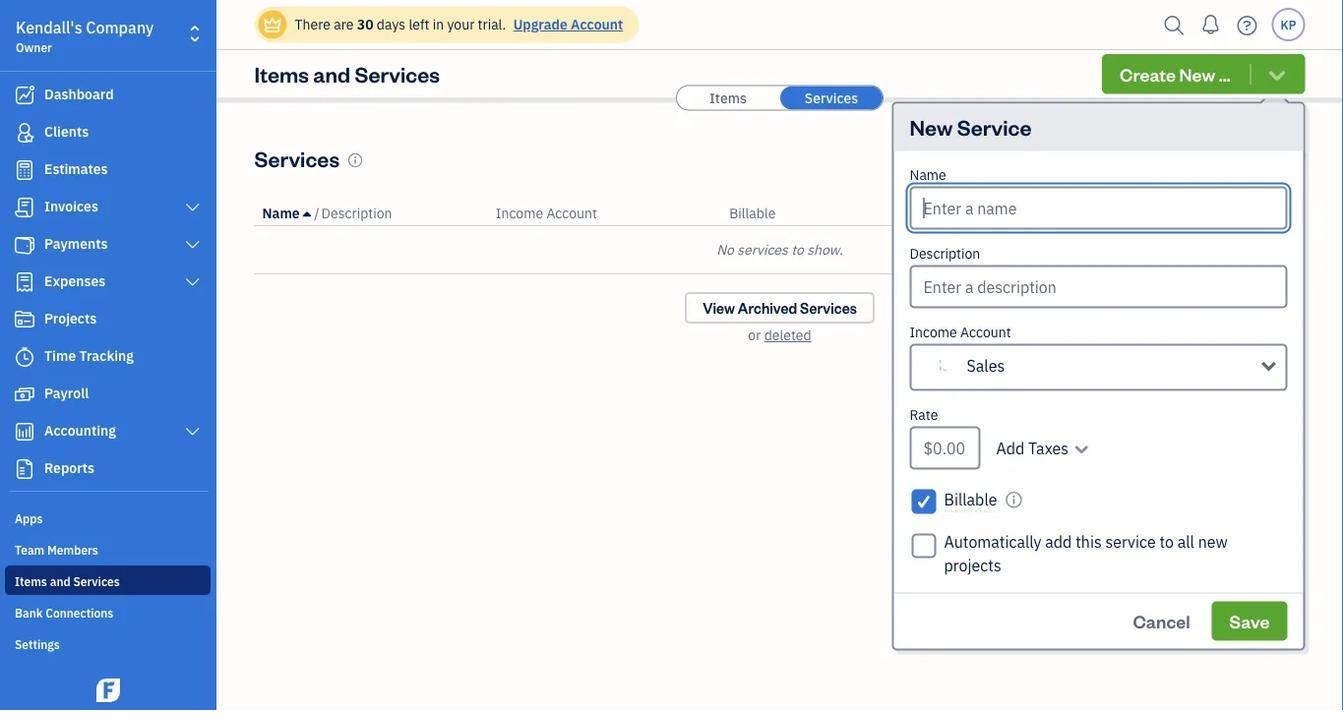 Task type: locate. For each thing, give the bounding box(es) containing it.
0 horizontal spatial add
[[951, 204, 976, 222]]

to inside automatically add this service to all new projects
[[1160, 531, 1174, 552]]

reports link
[[5, 452, 211, 487]]

30
[[357, 15, 373, 33]]

1 horizontal spatial info image
[[1005, 488, 1023, 511]]

dashboard
[[44, 85, 114, 103]]

items
[[254, 60, 309, 88], [710, 89, 747, 107], [15, 574, 47, 589]]

0 horizontal spatial rate
[[910, 405, 938, 424]]

connections
[[46, 605, 113, 621]]

timer image
[[13, 347, 36, 367]]

0 vertical spatial rate
[[1223, 204, 1252, 222]]

description right caretup image
[[321, 204, 392, 222]]

0 vertical spatial items and services
[[254, 60, 440, 88]]

info image up description link
[[347, 153, 363, 168]]

1 vertical spatial items and services
[[15, 574, 120, 589]]

0 horizontal spatial description
[[321, 204, 392, 222]]

payroll link
[[5, 377, 211, 412]]

1 horizontal spatial add
[[996, 438, 1025, 459]]

name left caretup image
[[262, 204, 300, 222]]

2 vertical spatial items
[[15, 574, 47, 589]]

estimates
[[44, 160, 108, 178]]

1 horizontal spatial income account
[[910, 323, 1011, 341]]

1 horizontal spatial /
[[1255, 204, 1260, 222]]

trial.
[[478, 15, 506, 33]]

0 horizontal spatial /
[[314, 204, 319, 222]]

expenses link
[[5, 265, 211, 300]]

add taxes
[[996, 438, 1069, 459]]

new left …
[[1179, 62, 1215, 86]]

description
[[321, 204, 392, 222], [910, 244, 980, 262]]

invoice image
[[13, 198, 36, 217]]

save
[[1230, 610, 1270, 633]]

2 horizontal spatial to
[[1160, 531, 1174, 552]]

items and services down are
[[254, 60, 440, 88]]

1 chevron large down image from the top
[[184, 200, 202, 216]]

billable right the check image
[[944, 489, 997, 510]]

invoices link
[[5, 190, 211, 225]]

1 vertical spatial billable
[[944, 489, 997, 510]]

expense image
[[13, 273, 36, 292]]

0 vertical spatial name
[[910, 165, 946, 184]]

to left the show.
[[791, 241, 804, 259]]

1 horizontal spatial name
[[910, 165, 946, 184]]

this
[[1076, 531, 1102, 552]]

account
[[571, 15, 623, 33], [547, 204, 597, 222], [960, 323, 1011, 341]]

items link
[[677, 86, 779, 110]]

0 vertical spatial billable
[[729, 204, 776, 222]]

1 vertical spatial projects
[[44, 309, 97, 328]]

add
[[1045, 531, 1072, 552]]

bank connections
[[15, 605, 113, 621]]

name up always
[[910, 165, 946, 184]]

chevron large down image inside accounting link
[[184, 424, 202, 440]]

new left service
[[910, 113, 953, 141]]

1 vertical spatial new
[[910, 113, 953, 141]]

client image
[[13, 123, 36, 143]]

0 vertical spatial description
[[321, 204, 392, 222]]

rate
[[1223, 204, 1252, 222], [910, 405, 938, 424]]

freshbooks image
[[92, 679, 124, 703]]

always add to projects link
[[904, 204, 1046, 222]]

and
[[313, 60, 350, 88], [50, 574, 71, 589]]

projects
[[995, 204, 1046, 222], [44, 309, 97, 328]]

projects down expenses
[[44, 309, 97, 328]]

income
[[496, 204, 543, 222], [910, 323, 957, 341]]

income account link
[[496, 204, 597, 222]]

save button
[[1212, 602, 1288, 641]]

1 vertical spatial description
[[910, 244, 980, 262]]

create new … button
[[1102, 54, 1305, 94]]

bank connections link
[[5, 597, 211, 627]]

to for services
[[791, 241, 804, 259]]

1 horizontal spatial and
[[313, 60, 350, 88]]

to for add
[[980, 204, 992, 222]]

report image
[[13, 460, 36, 479]]

1 horizontal spatial description
[[910, 244, 980, 262]]

services
[[737, 241, 788, 259]]

view
[[703, 299, 735, 317]]

0 horizontal spatial and
[[50, 574, 71, 589]]

0 vertical spatial projects
[[995, 204, 1046, 222]]

0 vertical spatial and
[[313, 60, 350, 88]]

always add to projects
[[904, 204, 1046, 222]]

1 vertical spatial add
[[996, 438, 1025, 459]]

no services to show.
[[717, 241, 843, 259]]

1 vertical spatial info image
[[1005, 488, 1023, 511]]

add
[[951, 204, 976, 222], [996, 438, 1025, 459]]

chart image
[[13, 422, 36, 442]]

upgrade
[[513, 15, 568, 33]]

add right rate (usd) text box
[[996, 438, 1025, 459]]

1 vertical spatial name
[[262, 204, 300, 222]]

Enter a name text field
[[910, 186, 1288, 230]]

3 chevron large down image from the top
[[184, 424, 202, 440]]

items and services
[[254, 60, 440, 88], [15, 574, 120, 589]]

chevron large down image
[[184, 200, 202, 216], [184, 237, 202, 253], [184, 424, 202, 440]]

0 horizontal spatial items
[[15, 574, 47, 589]]

view archived services link
[[685, 292, 875, 324]]

cancel
[[1133, 610, 1190, 633]]

rate up rate (usd) text box
[[910, 405, 938, 424]]

add right always
[[951, 204, 976, 222]]

2 vertical spatial to
[[1160, 531, 1174, 552]]

0 vertical spatial items
[[254, 60, 309, 88]]

to left all
[[1160, 531, 1174, 552]]

0 horizontal spatial income account
[[496, 204, 597, 222]]

or
[[748, 326, 761, 344]]

1 vertical spatial and
[[50, 574, 71, 589]]

estimate image
[[13, 160, 36, 180]]

expenses
[[44, 272, 106, 290]]

1 horizontal spatial billable
[[944, 489, 997, 510]]

0 vertical spatial add
[[951, 204, 976, 222]]

0 horizontal spatial income
[[496, 204, 543, 222]]

chevron large down image inside payments link
[[184, 237, 202, 253]]

deleted link
[[764, 326, 811, 344]]

0 horizontal spatial projects
[[44, 309, 97, 328]]

0 horizontal spatial to
[[791, 241, 804, 259]]

1 horizontal spatial items and services
[[254, 60, 440, 88]]

and down are
[[313, 60, 350, 88]]

0 horizontal spatial name
[[262, 204, 300, 222]]

services inside 'link'
[[805, 89, 858, 107]]

billable up services
[[729, 204, 776, 222]]

2 chevron large down image from the top
[[184, 237, 202, 253]]

1 vertical spatial taxes
[[1028, 438, 1069, 459]]

chevron large down image
[[184, 275, 202, 290]]

new
[[1179, 62, 1215, 86], [910, 113, 953, 141]]

0 horizontal spatial billable
[[729, 204, 776, 222]]

rate / taxes
[[1223, 204, 1297, 222]]

accounting link
[[5, 414, 211, 450]]

income account
[[496, 204, 597, 222], [910, 323, 1011, 341]]

show.
[[807, 241, 843, 259]]

taxes
[[1262, 204, 1297, 222], [1028, 438, 1069, 459]]

1 vertical spatial income
[[910, 323, 957, 341]]

and down team members
[[50, 574, 71, 589]]

deleted
[[764, 326, 811, 344]]

2 vertical spatial chevron large down image
[[184, 424, 202, 440]]

0 vertical spatial to
[[980, 204, 992, 222]]

rate down search text box
[[1223, 204, 1252, 222]]

1 horizontal spatial items
[[254, 60, 309, 88]]

add inside dropdown button
[[996, 438, 1025, 459]]

and inside the items and services link
[[50, 574, 71, 589]]

0 vertical spatial new
[[1179, 62, 1215, 86]]

services
[[355, 60, 440, 88], [805, 89, 858, 107], [254, 144, 340, 172], [800, 299, 857, 317], [73, 574, 120, 589]]

/
[[314, 204, 319, 222], [1255, 204, 1260, 222]]

there
[[295, 15, 331, 33]]

team
[[15, 542, 45, 558]]

1 horizontal spatial rate
[[1223, 204, 1252, 222]]

payments link
[[5, 227, 211, 263]]

1 horizontal spatial to
[[980, 204, 992, 222]]

items and services inside main element
[[15, 574, 120, 589]]

1 vertical spatial items
[[710, 89, 747, 107]]

0 vertical spatial info image
[[347, 153, 363, 168]]

1 vertical spatial to
[[791, 241, 804, 259]]

services inside main element
[[73, 574, 120, 589]]

info image
[[347, 153, 363, 168], [1005, 488, 1023, 511]]

1 vertical spatial rate
[[910, 405, 938, 424]]

items and services up bank connections
[[15, 574, 120, 589]]

description down always
[[910, 244, 980, 262]]

1 vertical spatial chevron large down image
[[184, 237, 202, 253]]

1 horizontal spatial new
[[1179, 62, 1215, 86]]

0 horizontal spatial items and services
[[15, 574, 120, 589]]

projects down service
[[995, 204, 1046, 222]]

team members link
[[5, 534, 211, 564]]

0 horizontal spatial info image
[[347, 153, 363, 168]]

name
[[910, 165, 946, 184], [262, 204, 300, 222]]

info image up automatically
[[1005, 488, 1023, 511]]

payments
[[44, 235, 108, 253]]

1 horizontal spatial taxes
[[1262, 204, 1297, 222]]

0 vertical spatial chevron large down image
[[184, 200, 202, 216]]

time tracking
[[44, 347, 134, 365]]

sales
[[967, 355, 1005, 376]]

0 horizontal spatial taxes
[[1028, 438, 1069, 459]]

to right always
[[980, 204, 992, 222]]



Task type: describe. For each thing, give the bounding box(es) containing it.
1 horizontal spatial projects
[[995, 204, 1046, 222]]

projects inside main element
[[44, 309, 97, 328]]

0 horizontal spatial new
[[910, 113, 953, 141]]

create new … button
[[1102, 54, 1305, 94]]

payment image
[[13, 235, 36, 255]]

apps link
[[5, 503, 211, 532]]

1 horizontal spatial income
[[910, 323, 957, 341]]

kendall's company owner
[[16, 17, 154, 55]]

settings
[[15, 637, 60, 652]]

info image for billable
[[1005, 488, 1023, 511]]

automatically
[[944, 531, 1042, 552]]

Enter a description text field
[[910, 265, 1288, 308]]

main element
[[0, 0, 266, 710]]

kp button
[[1272, 8, 1305, 41]]

time tracking link
[[5, 339, 211, 375]]

all
[[1178, 531, 1194, 552]]

tracking
[[79, 347, 134, 365]]

chevrondown image
[[1266, 64, 1289, 84]]

create
[[1120, 62, 1176, 86]]

caretup image
[[303, 206, 311, 221]]

payroll
[[44, 384, 89, 402]]

1 vertical spatial income account
[[910, 323, 1011, 341]]

projects
[[944, 555, 1002, 576]]

info image for services
[[347, 153, 363, 168]]

services link
[[780, 86, 883, 110]]

check image
[[915, 492, 933, 511]]

reports
[[44, 459, 94, 477]]

automatically add this service to all new projects
[[944, 531, 1228, 576]]

in
[[433, 15, 444, 33]]

clients
[[44, 123, 89, 141]]

new inside button
[[1179, 62, 1215, 86]]

owner
[[16, 39, 52, 55]]

0 vertical spatial income
[[496, 204, 543, 222]]

bank
[[15, 605, 43, 621]]

name link
[[262, 204, 314, 222]]

taxes inside dropdown button
[[1028, 438, 1069, 459]]

0 vertical spatial taxes
[[1262, 204, 1297, 222]]

2 horizontal spatial items
[[710, 89, 747, 107]]

sales button
[[910, 344, 1288, 391]]

dashboard image
[[13, 86, 36, 105]]

crown image
[[262, 14, 283, 35]]

rate for rate
[[910, 405, 938, 424]]

new service
[[910, 113, 1032, 141]]

there are 30 days left in your trial. upgrade account
[[295, 15, 623, 33]]

estimates link
[[5, 153, 211, 188]]

your
[[447, 15, 475, 33]]

items and services link
[[5, 566, 211, 595]]

description link
[[321, 204, 392, 222]]

2 / from the left
[[1255, 204, 1260, 222]]

chevron large down image for accounting
[[184, 424, 202, 440]]

Rate (USD) text field
[[910, 427, 981, 470]]

company
[[86, 17, 154, 38]]

service
[[957, 113, 1032, 141]]

invoices
[[44, 197, 98, 216]]

search image
[[1159, 10, 1190, 40]]

upgrade account link
[[509, 15, 623, 33]]

services inside the view archived services or deleted
[[800, 299, 857, 317]]

chevrondown image
[[1073, 436, 1091, 460]]

0 vertical spatial account
[[571, 15, 623, 33]]

project image
[[13, 310, 36, 330]]

chevron large down image for invoices
[[184, 200, 202, 216]]

money image
[[13, 385, 36, 404]]

projects link
[[5, 302, 211, 338]]

add taxes button
[[988, 436, 1091, 460]]

Search text field
[[1028, 141, 1303, 172]]

billable link
[[729, 204, 776, 222]]

dashboard link
[[5, 78, 211, 113]]

kendall's
[[16, 17, 82, 38]]

rate for rate / taxes
[[1223, 204, 1252, 222]]

new
[[1198, 531, 1228, 552]]

2 vertical spatial account
[[960, 323, 1011, 341]]

are
[[334, 15, 354, 33]]

time
[[44, 347, 76, 365]]

always
[[904, 204, 948, 222]]

notifications image
[[1195, 5, 1227, 44]]

items inside main element
[[15, 574, 47, 589]]

cancel button
[[1115, 602, 1208, 641]]

view archived services or deleted
[[703, 299, 857, 344]]

1 / from the left
[[314, 204, 319, 222]]

settings link
[[5, 629, 211, 658]]

left
[[409, 15, 429, 33]]

kp
[[1281, 17, 1296, 32]]

1 vertical spatial account
[[547, 204, 597, 222]]

apps
[[15, 511, 43, 526]]

chevron large down image for payments
[[184, 237, 202, 253]]

no
[[717, 241, 734, 259]]

create new …
[[1120, 62, 1231, 86]]

service
[[1105, 531, 1156, 552]]

accounting
[[44, 422, 116, 440]]

team members
[[15, 542, 98, 558]]

…
[[1219, 62, 1231, 86]]

archived
[[738, 299, 797, 317]]

go to help image
[[1231, 10, 1263, 40]]

days
[[377, 15, 406, 33]]

members
[[47, 542, 98, 558]]

0 vertical spatial income account
[[496, 204, 597, 222]]

clients link
[[5, 115, 211, 151]]



Task type: vqa. For each thing, say whether or not it's contained in the screenshot.
'by'
no



